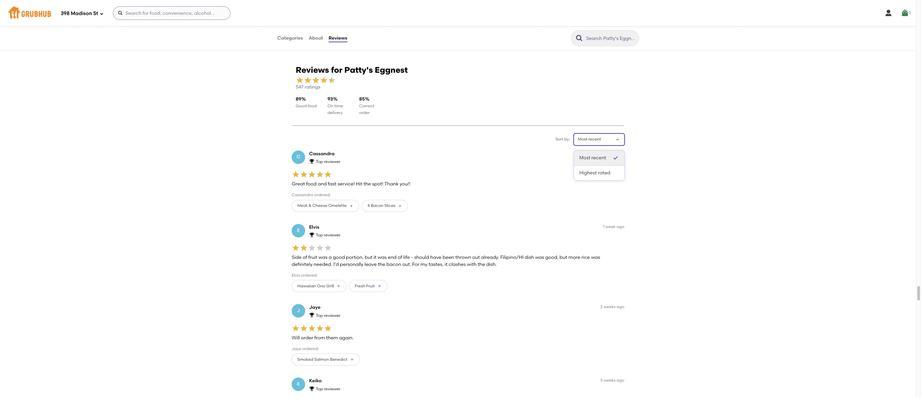 Task type: vqa. For each thing, say whether or not it's contained in the screenshot.


Task type: locate. For each thing, give the bounding box(es) containing it.
3 min from the left
[[539, 23, 547, 28]]

delivery inside 35–50 min $5.49 delivery
[[418, 29, 433, 34]]

of
[[303, 255, 307, 261], [398, 255, 403, 261]]

ordered: up hawaiian
[[301, 273, 318, 278]]

top right "e"
[[316, 233, 323, 238]]

0 horizontal spatial of
[[303, 255, 307, 261]]

25–40
[[287, 23, 299, 28]]

delivery down 'time'
[[328, 110, 343, 115]]

ago
[[617, 151, 625, 156], [617, 224, 625, 229], [617, 305, 625, 309], [617, 378, 625, 383]]

delivery right $2.99
[[538, 29, 553, 34]]

most recent up the highest rated
[[580, 155, 607, 161]]

reviews for reviews for patty's eggnest
[[296, 65, 329, 75]]

reviewer
[[324, 159, 341, 164], [324, 233, 341, 238], [324, 313, 341, 318], [324, 387, 341, 392]]

-
[[411, 255, 413, 261]]

ago right week
[[617, 224, 625, 229]]

1 vertical spatial elvis
[[292, 273, 300, 278]]

trophy icon image
[[309, 159, 315, 164], [309, 232, 315, 238], [309, 313, 315, 318], [309, 386, 315, 392]]

delivery inside 20–35 min $2.99 delivery
[[538, 29, 553, 34]]

93 on time delivery
[[328, 96, 343, 115]]

but up leave
[[365, 255, 373, 261]]

min right "25–40"
[[300, 23, 307, 28]]

trophy icon image right "e"
[[309, 232, 315, 238]]

2 top reviewer from the top
[[316, 233, 341, 238]]

0 horizontal spatial but
[[365, 255, 373, 261]]

svg image right st
[[118, 10, 123, 16]]

but
[[365, 255, 373, 261], [560, 255, 568, 261]]

1 top reviewer from the top
[[316, 159, 341, 164]]

top reviewer up fast
[[316, 159, 341, 164]]

benedict
[[330, 357, 348, 362]]

elvis right "e"
[[309, 224, 320, 230]]

search icon image
[[576, 34, 584, 42]]

the right leave
[[378, 262, 386, 267]]

jaye down will
[[292, 347, 302, 351]]

4 top reviewer from the top
[[316, 387, 341, 392]]

reviews up 547 ratings
[[296, 65, 329, 75]]

weeks right 2
[[604, 305, 616, 309]]

out
[[473, 255, 480, 261]]

3 top from the top
[[316, 313, 323, 318]]

ratings right 299
[[614, 30, 630, 36]]

it up leave
[[374, 255, 377, 261]]

food right good
[[308, 104, 317, 108]]

1 horizontal spatial min
[[420, 23, 427, 28]]

ago right 2
[[617, 305, 625, 309]]

reviews right the about
[[329, 35, 348, 41]]

trophy icon image for elvis
[[309, 232, 315, 238]]

1 trophy icon image from the top
[[309, 159, 315, 164]]

you!!
[[400, 181, 411, 187]]

1 but from the left
[[365, 255, 373, 261]]

top reviewer up "a"
[[316, 233, 341, 238]]

3 trophy icon image from the top
[[309, 313, 315, 318]]

3 top reviewer from the top
[[316, 313, 341, 318]]

the right hit
[[364, 181, 371, 187]]

0 vertical spatial it
[[374, 255, 377, 261]]

reviewer down the smoked salmon benedict button
[[324, 387, 341, 392]]

plus icon image right omelette
[[350, 204, 354, 208]]

0 horizontal spatial elvis
[[292, 273, 300, 278]]

1 horizontal spatial order
[[360, 110, 370, 115]]

jaye for jaye
[[309, 305, 321, 311]]

0 horizontal spatial svg image
[[100, 12, 104, 16]]

hawaiian ono grill
[[298, 284, 334, 289]]

plus icon image right 'fruit'
[[378, 284, 382, 288]]

personally
[[340, 262, 364, 267]]

elvis down the definitely
[[292, 273, 300, 278]]

cassandra up "meat"
[[292, 193, 314, 197]]

min inside 20–35 min $2.99 delivery
[[539, 23, 547, 28]]

most right the by: at right
[[579, 137, 588, 142]]

1 vertical spatial cassandra
[[292, 193, 314, 197]]

delivery right $1.49
[[297, 29, 312, 34]]

3463
[[482, 30, 493, 36]]

st
[[93, 10, 98, 16]]

1 horizontal spatial svg image
[[902, 9, 910, 17]]

bacon
[[387, 262, 402, 267]]

1 horizontal spatial but
[[560, 255, 568, 261]]

4 bacon slices
[[368, 203, 396, 208]]

delivery
[[297, 29, 312, 34], [418, 29, 433, 34], [538, 29, 553, 34], [328, 110, 343, 115]]

0 vertical spatial most
[[579, 137, 588, 142]]

20–35
[[527, 23, 539, 28]]

top reviewer for elvis
[[316, 233, 341, 238]]

jaye ordered:
[[292, 347, 319, 351]]

1 horizontal spatial 4
[[604, 151, 606, 156]]

4 left days
[[604, 151, 606, 156]]

svg image
[[902, 9, 910, 17], [100, 12, 104, 16]]

will
[[292, 335, 300, 341]]

leave
[[365, 262, 377, 267]]

c
[[297, 154, 301, 160]]

1 horizontal spatial 1
[[910, 10, 912, 16]]

most inside field
[[579, 137, 588, 142]]

top for cassandra
[[316, 159, 323, 164]]

ago right days
[[617, 151, 625, 156]]

the down out
[[478, 262, 486, 267]]

2 min from the left
[[420, 23, 427, 28]]

reviewer up them
[[324, 313, 341, 318]]

side
[[292, 255, 302, 261]]

keiko
[[309, 378, 322, 384]]

of up the definitely
[[303, 255, 307, 261]]

top reviewer down keiko
[[316, 387, 341, 392]]

1 vertical spatial recent
[[592, 155, 607, 161]]

0 horizontal spatial it
[[374, 255, 377, 261]]

main navigation navigation
[[0, 0, 917, 26]]

0 horizontal spatial 4
[[368, 203, 370, 208]]

1 vertical spatial 4
[[368, 203, 370, 208]]

jaye
[[309, 305, 321, 311], [292, 347, 302, 351]]

top for jaye
[[316, 313, 323, 318]]

most up highest on the right top of the page
[[580, 155, 591, 161]]

$5.49
[[407, 29, 417, 34]]

3 was from the left
[[536, 255, 545, 261]]

1 ago from the top
[[617, 151, 625, 156]]

0 vertical spatial cassandra
[[309, 151, 335, 157]]

cassandra right c
[[309, 151, 335, 157]]

4 reviewer from the top
[[324, 387, 341, 392]]

&
[[309, 203, 312, 208]]

2 vertical spatial ordered:
[[303, 347, 319, 351]]

food inside 89 good food
[[308, 104, 317, 108]]

0 vertical spatial weeks
[[604, 305, 616, 309]]

0 vertical spatial recent
[[589, 137, 602, 142]]

2 top from the top
[[316, 233, 323, 238]]

have
[[431, 255, 442, 261]]

1 reviewer from the top
[[324, 159, 341, 164]]

3
[[601, 378, 603, 383]]

plus icon image right grill
[[337, 284, 341, 288]]

reviews inside button
[[329, 35, 348, 41]]

ordered:
[[314, 193, 331, 197], [301, 273, 318, 278], [303, 347, 319, 351]]

1 vertical spatial most
[[580, 155, 591, 161]]

min right 20–35 on the top right of the page
[[539, 23, 547, 28]]

reviews
[[329, 35, 348, 41], [296, 65, 329, 75]]

was right rice
[[592, 255, 601, 261]]

plus icon image
[[350, 204, 354, 208], [398, 204, 402, 208], [337, 284, 341, 288], [378, 284, 382, 288], [350, 358, 354, 362]]

but left more
[[560, 255, 568, 261]]

4 left bacon
[[368, 203, 370, 208]]

weeks for keiko
[[604, 378, 616, 383]]

$2.99
[[527, 29, 537, 34]]

min right 35–50
[[420, 23, 427, 28]]

plus icon image right slices
[[398, 204, 402, 208]]

ratings for 619 ratings
[[374, 30, 390, 36]]

reviewer up "a"
[[324, 233, 341, 238]]

was right dish
[[536, 255, 545, 261]]

top reviewer for jaye
[[316, 313, 341, 318]]

it down been at bottom left
[[445, 262, 448, 267]]

of left life
[[398, 255, 403, 261]]

2 reviewer from the top
[[324, 233, 341, 238]]

3 ago from the top
[[617, 305, 625, 309]]

0 vertical spatial reviews
[[329, 35, 348, 41]]

delivery inside "93 on time delivery"
[[328, 110, 343, 115]]

food left the and
[[306, 181, 317, 187]]

ago right '3'
[[617, 378, 625, 383]]

2 trophy icon image from the top
[[309, 232, 315, 238]]

1 min from the left
[[300, 23, 307, 28]]

madison
[[71, 10, 92, 16]]

plus icon image inside fresh fruit button
[[378, 284, 382, 288]]

2 horizontal spatial min
[[539, 23, 547, 28]]

Search for food, convenience, alcohol... search field
[[113, 6, 231, 20]]

jaye for jaye ordered:
[[292, 347, 302, 351]]

order inside 85 correct order
[[360, 110, 370, 115]]

1 vertical spatial weeks
[[604, 378, 616, 383]]

time
[[335, 104, 343, 108]]

0 vertical spatial 1
[[910, 10, 912, 16]]

0 horizontal spatial jaye
[[292, 347, 302, 351]]

ago for great food and fast service! hit the spot! thank you!!
[[617, 151, 625, 156]]

top right j
[[316, 313, 323, 318]]

about
[[309, 35, 323, 41]]

20–35 min $2.99 delivery
[[527, 23, 553, 34]]

trophy icon image down keiko
[[309, 386, 315, 392]]

plus icon image for meat & cheese omelette
[[350, 204, 354, 208]]

grill
[[327, 284, 334, 289]]

side of fruit was a good portion, but it was end of life - should have been thrown out already.  filipino/hi dish was good, but more rice was definitely needed.  i'd personally leave the bacon out.  for my tastes, it clashes with the dish.
[[292, 255, 601, 267]]

caret down icon image
[[616, 137, 621, 142]]

plus icon image for smoked salmon benedict
[[350, 358, 354, 362]]

1 horizontal spatial of
[[398, 255, 403, 261]]

check icon image
[[613, 155, 620, 161]]

0 horizontal spatial min
[[300, 23, 307, 28]]

a
[[329, 255, 332, 261]]

top right c
[[316, 159, 323, 164]]

k
[[297, 382, 300, 387]]

398
[[61, 10, 70, 16]]

reviews for patty's eggnest
[[296, 65, 408, 75]]

fast
[[328, 181, 337, 187]]

plus icon image right benedict
[[350, 358, 354, 362]]

3463 ratings
[[482, 30, 510, 36]]

4 trophy icon image from the top
[[309, 386, 315, 392]]

most recent up 'most recent' option
[[579, 137, 602, 142]]

trophy icon image right c
[[309, 159, 315, 164]]

thank
[[385, 181, 399, 187]]

1 horizontal spatial jaye
[[309, 305, 321, 311]]

top reviewer
[[316, 159, 341, 164], [316, 233, 341, 238], [316, 313, 341, 318], [316, 387, 341, 392]]

them
[[326, 335, 338, 341]]

filipino/hi
[[501, 255, 524, 261]]

salmon
[[315, 357, 329, 362]]

most recent
[[579, 137, 602, 142], [580, 155, 607, 161]]

0 vertical spatial 4
[[604, 151, 606, 156]]

ordered: up smoked
[[303, 347, 319, 351]]

trophy icon image right j
[[309, 313, 315, 318]]

ono
[[317, 284, 326, 289]]

1 vertical spatial order
[[301, 335, 313, 341]]

plus icon image inside meat & cheese omelette 'button'
[[350, 204, 354, 208]]

1 was from the left
[[319, 255, 328, 261]]

svg image
[[885, 9, 893, 17], [118, 10, 123, 16]]

correct
[[360, 104, 375, 108]]

order up jaye ordered:
[[301, 335, 313, 341]]

was left end
[[378, 255, 387, 261]]

2 ago from the top
[[617, 224, 625, 229]]

1 horizontal spatial elvis
[[309, 224, 320, 230]]

rice
[[582, 255, 591, 261]]

reviewer up fast
[[324, 159, 341, 164]]

delivery right the "$5.49"
[[418, 29, 433, 34]]

ordered: up meat & cheese omelette
[[314, 193, 331, 197]]

4 top from the top
[[316, 387, 323, 392]]

order down correct
[[360, 110, 370, 115]]

most
[[579, 137, 588, 142], [580, 155, 591, 161]]

2 horizontal spatial the
[[478, 262, 486, 267]]

svg image left 1 button at the top right of the page
[[885, 9, 893, 17]]

plus icon image inside 4 bacon slices button
[[398, 204, 402, 208]]

top for elvis
[[316, 233, 323, 238]]

recent up 'most recent' option
[[589, 137, 602, 142]]

min inside 25–40 min $1.49 delivery
[[300, 23, 307, 28]]

0 vertical spatial food
[[308, 104, 317, 108]]

delivery inside 25–40 min $1.49 delivery
[[297, 29, 312, 34]]

1 for 1
[[910, 10, 912, 16]]

elvis for elvis  ordered:
[[292, 273, 300, 278]]

2
[[601, 305, 603, 309]]

85
[[360, 96, 365, 102]]

meat & cheese omelette button
[[292, 200, 359, 212]]

0 vertical spatial order
[[360, 110, 370, 115]]

ratings right 619
[[374, 30, 390, 36]]

1 vertical spatial ordered:
[[301, 273, 318, 278]]

0 vertical spatial jaye
[[309, 305, 321, 311]]

1 horizontal spatial it
[[445, 262, 448, 267]]

cassandra
[[309, 151, 335, 157], [292, 193, 314, 197]]

1 inside 1 button
[[910, 10, 912, 16]]

1 vertical spatial reviews
[[296, 65, 329, 75]]

min inside 35–50 min $5.49 delivery
[[420, 23, 427, 28]]

top down keiko
[[316, 387, 323, 392]]

1 horizontal spatial svg image
[[885, 9, 893, 17]]

ratings for 3463 ratings
[[494, 30, 510, 36]]

reviews for reviews
[[329, 35, 348, 41]]

0 vertical spatial elvis
[[309, 224, 320, 230]]

1 top from the top
[[316, 159, 323, 164]]

more
[[569, 255, 581, 261]]

smoked salmon benedict
[[298, 357, 348, 362]]

1 horizontal spatial the
[[378, 262, 386, 267]]

93
[[328, 96, 333, 102]]

1 weeks from the top
[[604, 305, 616, 309]]

plus icon image inside hawaiian ono grill button
[[337, 284, 341, 288]]

cassandra ordered:
[[292, 193, 331, 197]]

0 horizontal spatial the
[[364, 181, 371, 187]]

0 horizontal spatial 1
[[604, 224, 605, 229]]

0 vertical spatial ordered:
[[314, 193, 331, 197]]

reviewer for elvis
[[324, 233, 341, 238]]

about button
[[309, 26, 324, 50]]

elvis for elvis
[[309, 224, 320, 230]]

fresh fruit button
[[349, 280, 388, 292]]

1 week ago
[[604, 224, 625, 229]]

ratings right 3463
[[494, 30, 510, 36]]

e
[[297, 228, 300, 233]]

order
[[360, 110, 370, 115], [301, 335, 313, 341]]

ordered: for fruit
[[301, 273, 318, 278]]

3 reviewer from the top
[[324, 313, 341, 318]]

jaye right j
[[309, 305, 321, 311]]

reviewer for cassandra
[[324, 159, 341, 164]]

35–50 min $5.49 delivery
[[407, 23, 433, 34]]

hawaiian ono grill button
[[292, 280, 347, 292]]

days
[[607, 151, 616, 156]]

4 inside 4 bacon slices button
[[368, 203, 370, 208]]

1 vertical spatial most recent
[[580, 155, 607, 161]]

plus icon image for 4 bacon slices
[[398, 204, 402, 208]]

ratings right the 547
[[305, 84, 321, 90]]

299
[[605, 30, 613, 36]]

plus icon image inside the smoked salmon benedict button
[[350, 358, 354, 362]]

top reviewer up them
[[316, 313, 341, 318]]

week
[[606, 224, 616, 229]]

weeks right '3'
[[604, 378, 616, 383]]

was up needed.
[[319, 255, 328, 261]]

delivery for 25–40
[[297, 29, 312, 34]]

1 vertical spatial jaye
[[292, 347, 302, 351]]

most recent option
[[575, 151, 625, 166]]

2 weeks from the top
[[604, 378, 616, 383]]

1 vertical spatial 1
[[604, 224, 605, 229]]

4 was from the left
[[592, 255, 601, 261]]

good
[[296, 104, 307, 108]]

will order from them again.
[[292, 335, 354, 341]]

recent left days
[[592, 155, 607, 161]]

2 but from the left
[[560, 255, 568, 261]]



Task type: describe. For each thing, give the bounding box(es) containing it.
highest
[[580, 170, 597, 176]]

elvis  ordered:
[[292, 273, 318, 278]]

needed.
[[314, 262, 333, 267]]

299 ratings
[[605, 30, 630, 36]]

ratings for 299 ratings
[[614, 30, 630, 36]]

top reviewer for keiko
[[316, 387, 341, 392]]

2 weeks ago
[[601, 305, 625, 309]]

for
[[331, 65, 343, 75]]

619 ratings
[[366, 30, 390, 36]]

ordered: for and
[[314, 193, 331, 197]]

min for 3463 ratings
[[420, 23, 427, 28]]

portion,
[[346, 255, 364, 261]]

hit
[[356, 181, 363, 187]]

weeks for jaye
[[604, 305, 616, 309]]

trophy icon image for keiko
[[309, 386, 315, 392]]

service!
[[338, 181, 355, 187]]

plus icon image for fresh fruit
[[378, 284, 382, 288]]

1 vertical spatial food
[[306, 181, 317, 187]]

life
[[404, 255, 410, 261]]

Search Patty's Eggnest search field
[[586, 35, 637, 42]]

most inside option
[[580, 155, 591, 161]]

fruit
[[367, 284, 375, 289]]

reviewer for keiko
[[324, 387, 341, 392]]

rated
[[598, 170, 611, 176]]

dish.
[[487, 262, 497, 267]]

definitely
[[292, 262, 313, 267]]

min for 299 ratings
[[539, 23, 547, 28]]

should
[[415, 255, 430, 261]]

reviewer for jaye
[[324, 313, 341, 318]]

spot!
[[372, 181, 384, 187]]

trophy icon image for jaye
[[309, 313, 315, 318]]

ago for will order from them again.
[[617, 305, 625, 309]]

hawaiian
[[298, 284, 316, 289]]

85 correct order
[[360, 96, 375, 115]]

trophy icon image for cassandra
[[309, 159, 315, 164]]

delivery for 20–35
[[538, 29, 553, 34]]

89
[[296, 96, 302, 102]]

and
[[318, 181, 327, 187]]

fresh fruit
[[355, 284, 375, 289]]

my
[[421, 262, 428, 267]]

4 days ago
[[604, 151, 625, 156]]

top reviewer for cassandra
[[316, 159, 341, 164]]

fruit
[[309, 255, 318, 261]]

2 of from the left
[[398, 255, 403, 261]]

eggnest
[[375, 65, 408, 75]]

smoked
[[298, 357, 314, 362]]

delivery for 93
[[328, 110, 343, 115]]

4 ago from the top
[[617, 378, 625, 383]]

patty's
[[345, 65, 373, 75]]

been
[[443, 255, 455, 261]]

smoked salmon benedict button
[[292, 354, 360, 366]]

35–50
[[407, 23, 419, 28]]

tastes,
[[429, 262, 444, 267]]

89 good food
[[296, 96, 317, 108]]

top for keiko
[[316, 387, 323, 392]]

great food and fast service! hit the spot! thank you!!
[[292, 181, 411, 187]]

delivery for 35–50
[[418, 29, 433, 34]]

bacon
[[371, 203, 384, 208]]

end
[[388, 255, 397, 261]]

dish
[[525, 255, 534, 261]]

$1.49
[[287, 29, 296, 34]]

1 vertical spatial it
[[445, 262, 448, 267]]

meat & cheese omelette
[[298, 203, 347, 208]]

plus icon image for hawaiian ono grill
[[337, 284, 341, 288]]

for
[[413, 262, 420, 267]]

1 for 1 week ago
[[604, 224, 605, 229]]

Sort by: field
[[579, 137, 602, 142]]

recent inside field
[[589, 137, 602, 142]]

25–40 min $1.49 delivery
[[287, 23, 312, 34]]

from
[[315, 335, 325, 341]]

4 for 4 bacon slices
[[368, 203, 370, 208]]

2 was from the left
[[378, 255, 387, 261]]

reviews button
[[329, 26, 348, 50]]

1 button
[[902, 7, 912, 19]]

min for 619 ratings
[[300, 23, 307, 28]]

on
[[328, 104, 334, 108]]

547
[[296, 84, 304, 90]]

4 for 4 days ago
[[604, 151, 606, 156]]

highest rated
[[580, 170, 611, 176]]

398 madison st
[[61, 10, 98, 16]]

i'd
[[334, 262, 339, 267]]

0 horizontal spatial svg image
[[118, 10, 123, 16]]

j
[[297, 308, 300, 314]]

547 ratings
[[296, 84, 321, 90]]

ordered: for from
[[303, 347, 319, 351]]

great
[[292, 181, 305, 187]]

thrown
[[456, 255, 472, 261]]

by:
[[565, 137, 571, 142]]

0 vertical spatial most recent
[[579, 137, 602, 142]]

most recent inside option
[[580, 155, 607, 161]]

categories button
[[277, 26, 304, 50]]

good,
[[546, 255, 559, 261]]

svg image inside 1 button
[[902, 9, 910, 17]]

cassandra for cassandra ordered:
[[292, 193, 314, 197]]

slices
[[385, 203, 396, 208]]

ago for side of fruit was a good portion, but it was end of life - should have been thrown out already.  filipino/hi dish was good, but more rice was definitely needed.  i'd personally leave the bacon out.  for my tastes, it clashes with the dish.
[[617, 224, 625, 229]]

sort by:
[[556, 137, 571, 142]]

good
[[333, 255, 345, 261]]

cassandra for cassandra
[[309, 151, 335, 157]]

ratings for 547 ratings
[[305, 84, 321, 90]]

4 bacon slices button
[[362, 200, 408, 212]]

1 of from the left
[[303, 255, 307, 261]]

recent inside option
[[592, 155, 607, 161]]

3 weeks ago
[[601, 378, 625, 383]]

619
[[366, 30, 373, 36]]

0 horizontal spatial order
[[301, 335, 313, 341]]

cheese
[[313, 203, 328, 208]]



